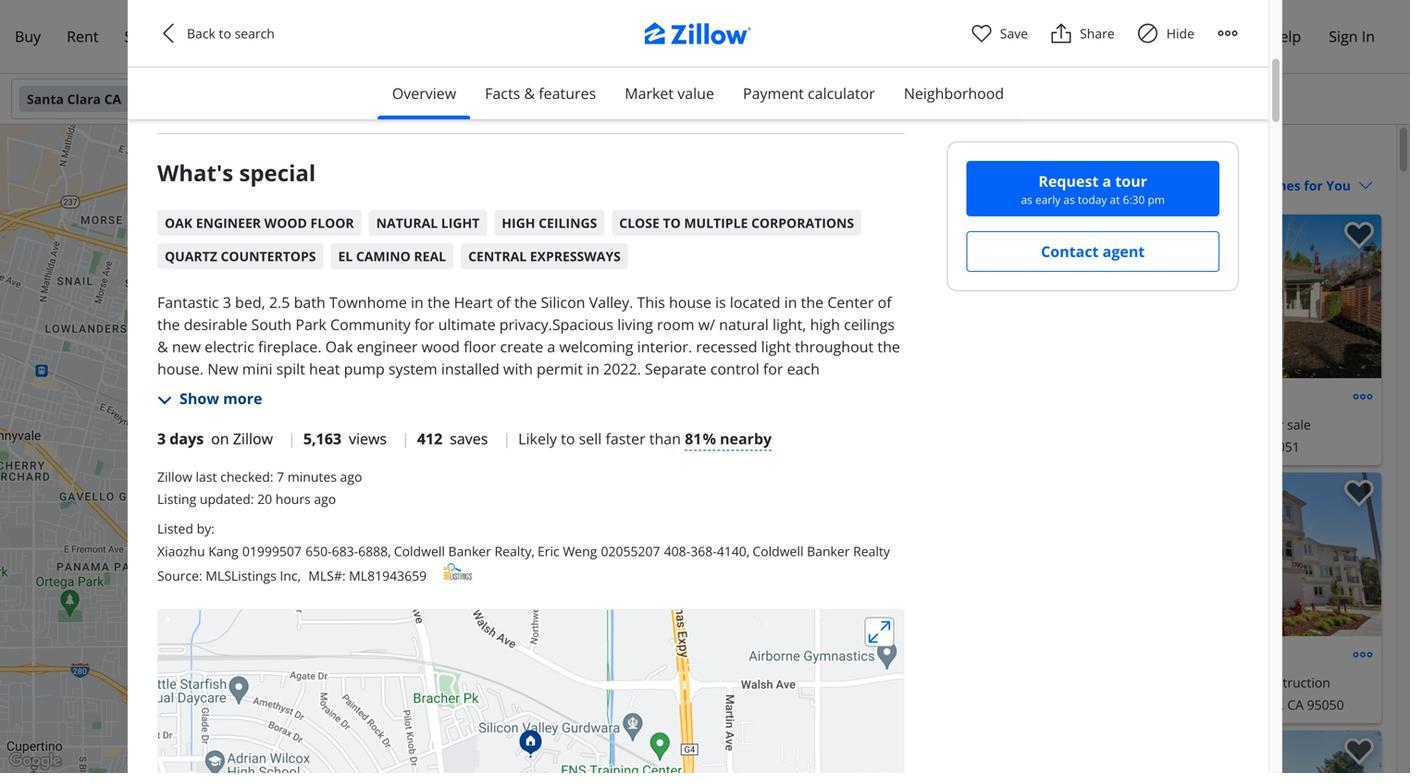 Task type: describe. For each thing, give the bounding box(es) containing it.
675 marshall ct, santa clara, ca 95051 image
[[1060, 215, 1382, 379]]

- for - new construction
[[1217, 674, 1221, 692]]

value
[[678, 83, 714, 103]]

help
[[1269, 26, 1301, 46]]

1 horizontal spatial 1.25m
[[502, 544, 532, 558]]

chevron left image inside property images, use arrow keys to navigate, image 1 of 24 group
[[740, 544, 763, 566]]

help link
[[1256, 15, 1314, 58]]

mon.
[[782, 223, 810, 239]]

home loans
[[174, 26, 261, 46]]

zillow logo image
[[631, 22, 779, 55]]

chevron down image inside show more button
[[157, 393, 172, 408]]

apt
[[834, 696, 857, 714]]

2 realty from the left
[[853, 543, 890, 560]]

| for | likely to sell faster than 81 % nearby
[[503, 429, 511, 449]]

9 days on zillow
[[746, 740, 834, 755]]

bowe
[[772, 696, 805, 714]]

2 banker from the left
[[807, 543, 850, 560]]

heart image
[[971, 22, 993, 44]]

estate
[[913, 143, 969, 168]]

zillow last checked:  7 minutes ago listing updated: 20 hours ago
[[157, 468, 362, 508]]

this property on the map image
[[520, 730, 542, 758]]

, left eric
[[532, 543, 535, 560]]

new for homes
[[450, 718, 471, 732]]

0 horizontal spatial 1.25m
[[413, 256, 442, 270]]

1.75m
[[485, 269, 514, 283]]

loans
[[220, 26, 261, 46]]

advertise
[[1177, 26, 1242, 46]]

chevron down image inside filters element
[[489, 92, 503, 106]]

show
[[180, 389, 219, 408]]

9
[[746, 740, 752, 755]]

skip link list tab list
[[377, 68, 1019, 120]]

homes inside map region
[[474, 718, 507, 732]]

zestimate
[[275, 71, 344, 91]]

terms of use
[[569, 762, 623, 773]]

807,
[[860, 696, 886, 714]]

at
[[1110, 192, 1120, 207]]

sqft for 1,656
[[741, 15, 767, 35]]

eric
[[538, 543, 560, 560]]

source: mlslistings inc , mls#: ml81943659
[[157, 567, 427, 585]]

to inside listed status list
[[561, 429, 575, 449]]

close
[[619, 214, 660, 232]]

back
[[187, 25, 216, 42]]

2 units
[[508, 242, 540, 256]]

20
[[257, 490, 272, 508]]

2 ba
[[785, 674, 811, 692]]

ca inside 675 marshall ct, santa clara, ca 95051 link
[[1243, 438, 1260, 456]]

2 for 2 units
[[508, 242, 514, 256]]

3.90m link
[[413, 598, 455, 615]]

zillow logo image
[[168, 69, 189, 89]]

facts & features
[[485, 83, 596, 103]]

ba
[[796, 674, 811, 692]]

clara, inside "2554 sand hill way, santa clara, ca 95051" link
[[898, 438, 932, 456]]

more image
[[1217, 22, 1239, 44]]

oak
[[165, 214, 193, 232]]

3 for 3 days on zillow
[[157, 429, 166, 449]]

a for report
[[664, 762, 669, 773]]

google image
[[5, 750, 66, 774]]

1 vertical spatial ago
[[314, 490, 336, 508]]

units
[[516, 242, 540, 256]]

412
[[417, 429, 443, 449]]

1 horizontal spatial 1.25m link
[[496, 543, 538, 560]]

oak engineer wood floor list item
[[157, 210, 361, 236]]

save this home button for 1790 warburton ave #4, santaclara, ca 95050
[[1330, 473, 1382, 525]]

on for 8
[[1113, 223, 1127, 239]]

condo
[[895, 674, 935, 692]]

on for 3
[[211, 429, 229, 449]]

santa right way,
[[860, 438, 894, 456]]

02055207
[[601, 543, 660, 560]]

payment calculator button
[[728, 68, 890, 119]]

2554 sand hill way, santa clara, ca 95051 image
[[731, 215, 1053, 379]]

| 412 saves
[[402, 429, 488, 449]]

hoa
[[765, 69, 797, 89]]

81 %
[[685, 429, 716, 449]]

zillow for 9 days on zillow
[[801, 740, 834, 755]]

property images, use arrow keys to navigate, image 1 of 24 group
[[731, 473, 1053, 641]]

days for 3
[[170, 429, 204, 449]]

0 vertical spatial homes
[[992, 143, 1055, 168]]

2554 sand hill way image
[[158, 610, 904, 774]]

manage rentals
[[1041, 26, 1151, 46]]

1 coldwell from the left
[[394, 543, 445, 560]]

countertops
[[221, 247, 316, 265]]

new for construction
[[1224, 674, 1252, 692]]

save this home button for 675 marshall ct, santa clara, ca 95051
[[1330, 215, 1382, 267]]

features
[[539, 83, 596, 103]]

| for | 5,163 views
[[288, 429, 296, 449]]

main navigation
[[0, 0, 1410, 74]]

filters element
[[0, 74, 1410, 125]]

zillow for 3 days on zillow
[[233, 429, 273, 449]]

floor
[[310, 214, 354, 232]]

95051 inside 1400 bowe ave apt 807, santa clara, ca 95051 link
[[984, 696, 1021, 714]]

3.90m
[[419, 599, 449, 613]]

1400 bowe ave apt 807, santa clara, ca 95051
[[739, 696, 1021, 714]]

368-
[[691, 543, 717, 560]]

1 banker from the left
[[448, 543, 491, 560]]

675 marshall ct, santa clara, ca 95051 link
[[1068, 436, 1374, 458]]

rent link
[[54, 15, 112, 58]]

map data ©2024 google
[[457, 762, 558, 773]]

bds for 3 bds
[[749, 416, 771, 434]]

1.70m for bottom 1.70m link
[[525, 597, 555, 611]]

manage
[[1041, 26, 1096, 46]]

santa inside filters element
[[27, 90, 64, 108]]

3d
[[522, 234, 530, 243]]

$372/mo hoa
[[699, 69, 797, 89]]

1,062
[[825, 674, 858, 692]]

oak engineer wood floor
[[165, 214, 354, 232]]

chevron right image
[[1350, 286, 1372, 308]]

buy link
[[2, 15, 54, 58]]

hoa image
[[671, 69, 692, 89]]

©2024
[[498, 762, 526, 773]]

1 realty from the left
[[495, 543, 532, 560]]

days for 8
[[1084, 223, 1110, 239]]

rentals
[[1100, 26, 1151, 46]]

early
[[1036, 192, 1061, 207]]

2554 sand hill way, santa clara, ca 95051
[[739, 438, 992, 456]]

rent
[[67, 26, 99, 46]]

contact agent button
[[967, 231, 1220, 272]]

$1,061,400 zestimate ®
[[196, 68, 354, 91]]

, left mls#:
[[298, 567, 301, 585]]

1 vertical spatial 1.70m link
[[519, 596, 561, 612]]

save this home image for 1790 warburton ave #4, santaclara, ca 95050
[[1345, 480, 1374, 507]]

open:
[[746, 223, 779, 239]]

natural light
[[376, 214, 480, 232]]

4 new homes
[[441, 718, 507, 732]]

$749,000
[[739, 642, 818, 668]]

price square feet image
[[420, 69, 440, 89]]

clara for santa clara ca real estate & homes for sale
[[790, 143, 837, 168]]

property images, use arrow keys to navigate, image 1 of 28 group
[[731, 731, 1053, 774]]

5,163
[[303, 429, 341, 449]]

santa down "condo"
[[889, 696, 923, 714]]

updated:
[[200, 490, 254, 508]]

, up ml81943659
[[388, 543, 391, 560]]

clara, inside 675 marshall ct, santa clara, ca 95051 link
[[1205, 438, 1240, 456]]

market
[[625, 83, 674, 103]]

to for back
[[219, 25, 231, 42]]

expressways
[[530, 247, 621, 265]]

overview
[[392, 83, 456, 103]]

2 vertical spatial chevron down image
[[625, 735, 638, 748]]

main content containing santa clara ca real estate & homes for sale
[[716, 125, 1397, 774]]

on for 9
[[784, 740, 798, 755]]

| for | 412 saves
[[402, 429, 410, 449]]

keyboard
[[366, 762, 404, 773]]

report a map error
[[634, 762, 711, 773]]

what's
[[157, 158, 233, 188]]

sign
[[1329, 26, 1358, 46]]

- for - house for sale
[[1217, 416, 1221, 434]]

warburton
[[1101, 696, 1167, 714]]

source:
[[157, 567, 202, 585]]

facts
[[485, 83, 520, 103]]

property images, use arrow keys to navigate, image 1 of 33 group
[[1060, 731, 1382, 774]]

minus image
[[671, 729, 691, 748]]

santa right ct,
[[1168, 438, 1202, 456]]

ml81943659
[[349, 567, 427, 585]]

ave for warburton
[[1170, 696, 1192, 714]]

last
[[196, 468, 217, 486]]

natural
[[376, 214, 438, 232]]

zillow inside zillow last checked:  7 minutes ago listing updated: 20 hours ago
[[157, 468, 192, 486]]

a for request
[[1103, 171, 1112, 191]]



Task type: vqa. For each thing, say whether or not it's contained in the screenshot.
2554 Sand Hill Way image
yes



Task type: locate. For each thing, give the bounding box(es) containing it.
sand
[[772, 438, 802, 456]]

0 horizontal spatial a
[[664, 762, 669, 773]]

0 horizontal spatial clara
[[67, 90, 101, 108]]

0 horizontal spatial realty
[[495, 543, 532, 560]]

on up agent
[[1113, 223, 1127, 239]]

chevron left image inside property images, use arrow keys to navigate, image 1 of 9 group
[[1069, 286, 1092, 308]]

insights tags list
[[157, 203, 905, 269]]

request a tour as early as today at 6:30 pm
[[1021, 171, 1165, 207]]

2 inside map region
[[508, 242, 514, 256]]

engineer
[[196, 214, 261, 232]]

1 horizontal spatial &
[[974, 143, 987, 168]]

0 vertical spatial new
[[1224, 674, 1252, 692]]

terms
[[569, 762, 595, 773]]

bds up '1400'
[[749, 674, 771, 692]]

1 horizontal spatial realty
[[853, 543, 890, 560]]

3 up 2554
[[739, 416, 746, 434]]

clara inside filters element
[[67, 90, 101, 108]]

zillow up checked:
[[233, 429, 273, 449]]

ca inside "2554 sand hill way, santa clara, ca 95051" link
[[935, 438, 952, 456]]

sqft for 1,062
[[861, 674, 885, 692]]

chevron down image
[[662, 92, 677, 106], [806, 92, 821, 106], [918, 92, 933, 106], [1359, 178, 1373, 193]]

chevron down image down the $723/sqft
[[489, 92, 503, 106]]

0 horizontal spatial &
[[524, 83, 535, 103]]

95051 inside 675 marshall ct, santa clara, ca 95051 link
[[1263, 438, 1300, 456]]

property images, use arrow keys to navigate, image 1 of 9 group
[[1060, 215, 1382, 383]]

1.70m
[[494, 532, 523, 546], [525, 597, 555, 611]]

0 horizontal spatial chevron down image
[[157, 393, 172, 408]]

2 horizontal spatial to
[[663, 214, 681, 232]]

650-
[[305, 543, 332, 560]]

listed status list
[[157, 428, 905, 451]]

homes left for
[[992, 143, 1055, 168]]

for for house
[[1267, 416, 1284, 434]]

buy
[[15, 26, 41, 46]]

ceilings
[[539, 214, 597, 232]]

1 horizontal spatial new
[[1224, 674, 1252, 692]]

2 chevron left image from the left
[[1069, 286, 1092, 308]]

clara, right way,
[[898, 438, 932, 456]]

days right 8
[[1084, 223, 1110, 239]]

ago down 990k
[[340, 468, 362, 486]]

zillow inside listed status list
[[233, 429, 273, 449]]

3 bds
[[739, 416, 771, 434]]

1 vertical spatial sale
[[959, 674, 983, 692]]

chevron left image
[[157, 22, 180, 44], [740, 544, 763, 566]]

0 vertical spatial days
[[1084, 223, 1110, 239]]

2 horizontal spatial |
[[503, 429, 511, 449]]

0 vertical spatial on
[[1113, 223, 1127, 239]]

wood
[[264, 214, 307, 232]]

pm
[[1148, 192, 1165, 207]]

share image
[[1050, 22, 1073, 44]]

0 vertical spatial chevron down image
[[489, 92, 503, 106]]

as
[[1021, 192, 1033, 207], [1064, 192, 1075, 207]]

save this home image for 2554 sand hill way, santa clara, ca 95051
[[1016, 222, 1045, 249]]

| 5,163 views
[[288, 429, 387, 449]]

2 vertical spatial to
[[561, 429, 575, 449]]

ave left the #4,
[[1170, 696, 1192, 714]]

santaclara,
[[1218, 696, 1284, 714]]

0 horizontal spatial 1.70m
[[494, 532, 523, 546]]

1400
[[739, 696, 768, 714]]

zillow down bowe
[[801, 740, 834, 755]]

1 horizontal spatial homes
[[992, 143, 1055, 168]]

1 horizontal spatial a
[[1103, 171, 1112, 191]]

el camino real list item
[[331, 243, 454, 269]]

sqft up 807,
[[861, 674, 885, 692]]

0 horizontal spatial sqft
[[741, 15, 767, 35]]

0 vertical spatial chevron left image
[[157, 22, 180, 44]]

1 vertical spatial &
[[974, 143, 987, 168]]

& right the estate
[[974, 143, 987, 168]]

days right 9
[[755, 740, 781, 755]]

2 up '1400'
[[739, 674, 746, 692]]

| left 412
[[402, 429, 410, 449]]

- up 1790 warburton ave #4, santaclara, ca 95050 link
[[1217, 674, 1221, 692]]

hide image
[[1137, 22, 1159, 44]]

1 chevron left image from the left
[[740, 286, 763, 308]]

990k link
[[339, 440, 376, 457]]

1 horizontal spatial sale
[[1287, 416, 1311, 434]]

0 horizontal spatial 3
[[157, 429, 166, 449]]

new inside map region
[[450, 718, 471, 732]]

by:
[[197, 520, 215, 538]]

0 horizontal spatial ave
[[808, 696, 830, 714]]

0 horizontal spatial sale
[[959, 674, 983, 692]]

683-
[[332, 543, 358, 560]]

0 vertical spatial to
[[219, 25, 231, 42]]

sell
[[579, 429, 602, 449]]

675
[[1068, 438, 1090, 456]]

1.48m
[[224, 610, 253, 624]]

error
[[692, 762, 711, 773]]

main content
[[716, 125, 1397, 774]]

2 left ba
[[785, 674, 793, 692]]

ca inside 1400 bowe ave apt 807, santa clara, ca 95051 link
[[964, 696, 981, 714]]

a up at
[[1103, 171, 1112, 191]]

listing
[[157, 490, 196, 508]]

clara down payment calculator "button"
[[790, 143, 837, 168]]

1 bds from the top
[[749, 416, 771, 434]]

ave for bowe
[[808, 696, 830, 714]]

save this home image for 675 marshall ct, santa clara, ca 95051
[[1345, 222, 1374, 249]]

- up 1400 bowe ave apt 807, santa clara, ca 95051 link
[[888, 674, 892, 692]]

0 horizontal spatial new
[[450, 718, 471, 732]]

0 vertical spatial 1.25m
[[413, 256, 442, 270]]

map region
[[0, 0, 724, 774]]

overview button
[[377, 68, 471, 119]]

save this home image
[[1016, 222, 1045, 249], [1345, 222, 1374, 249], [1345, 480, 1374, 507]]

as down request
[[1064, 192, 1075, 207]]

bds for 2 bds
[[749, 674, 771, 692]]

0 vertical spatial bds
[[749, 416, 771, 434]]

search
[[235, 25, 275, 42]]

realty up "expand" icon
[[853, 543, 890, 560]]

1 horizontal spatial as
[[1064, 192, 1075, 207]]

1 horizontal spatial chevron down image
[[489, 92, 503, 106]]

el
[[338, 247, 353, 265]]

1 horizontal spatial 1.70m
[[525, 597, 555, 611]]

2 horizontal spatial 2
[[785, 674, 793, 692]]

chevron left image down contact
[[1069, 286, 1092, 308]]

central expressways list item
[[461, 243, 628, 269]]

1.68m
[[353, 648, 382, 661]]

show more button
[[157, 388, 262, 410]]

, right 368-
[[747, 543, 750, 560]]

clara for santa clara ca
[[67, 90, 101, 108]]

1 vertical spatial to
[[663, 214, 681, 232]]

bds up 2554
[[749, 416, 771, 434]]

2 for 2 bds
[[739, 674, 746, 692]]

save
[[1000, 25, 1028, 42]]

plus image
[[671, 681, 691, 700]]

camino
[[356, 247, 411, 265]]

0 horizontal spatial as
[[1021, 192, 1033, 207]]

on inside listed status list
[[211, 429, 229, 449]]

1 vertical spatial chevron down image
[[157, 393, 172, 408]]

749k
[[328, 556, 352, 570]]

1 horizontal spatial for
[[1267, 416, 1284, 434]]

new right 4
[[450, 718, 471, 732]]

1.70m link left eric
[[487, 531, 530, 548]]

4
[[441, 718, 447, 732]]

2 vertical spatial days
[[755, 740, 781, 755]]

3 days on zillow
[[157, 429, 273, 449]]

mlslistings
[[206, 567, 276, 585]]

3
[[739, 416, 746, 434], [157, 429, 166, 449]]

1.56m link
[[264, 608, 306, 625]]

0 vertical spatial 1.70m link
[[487, 531, 530, 548]]

request
[[1039, 171, 1099, 191]]

clara down rent link
[[67, 90, 101, 108]]

expand image
[[865, 618, 894, 647]]

property images, use arrow keys to navigate, image 1 of 29 group
[[731, 215, 1053, 383]]

save this home button for 2554 sand hill way, santa clara, ca 95051
[[1001, 215, 1053, 267]]

advertise link
[[1164, 15, 1255, 58]]

3 for 3 bds
[[739, 416, 746, 434]]

0 horizontal spatial days
[[170, 429, 204, 449]]

695k link
[[410, 541, 462, 558]]

2 ave from the left
[[1170, 696, 1192, 714]]

1 vertical spatial new
[[450, 718, 471, 732]]

1 vertical spatial bds
[[749, 674, 771, 692]]

quartz countertops list item
[[157, 243, 323, 269]]

link
[[390, 450, 440, 475]]

1 as from the left
[[1021, 192, 1033, 207]]

el camino real
[[338, 247, 446, 265]]

1.90m
[[414, 260, 444, 273]]

sale right "condo"
[[959, 674, 983, 692]]

chevron left image for 675
[[1069, 286, 1092, 308]]

0 vertical spatial chevron right image
[[1021, 286, 1043, 308]]

| left likely at the bottom
[[503, 429, 511, 449]]

1 horizontal spatial 3
[[739, 416, 746, 434]]

0 horizontal spatial ago
[[314, 490, 336, 508]]

shortcuts
[[407, 762, 446, 773]]

- condo for sale
[[888, 674, 983, 692]]

1 horizontal spatial chevron right image
[[1350, 544, 1372, 566]]

clara, down house
[[1205, 438, 1240, 456]]

0 vertical spatial sale
[[1287, 416, 1311, 434]]

1 vertical spatial a
[[664, 762, 669, 773]]

0 vertical spatial a
[[1103, 171, 1112, 191]]

- up 675 marshall ct, santa clara, ca 95051 link
[[1217, 416, 1221, 434]]

0 vertical spatial ago
[[340, 468, 362, 486]]

1400 bowe ave apt 807, santa clara, ca 95051 image
[[731, 473, 1053, 637]]

days for 9
[[755, 740, 781, 755]]

0 horizontal spatial |
[[288, 429, 296, 449]]

1 vertical spatial 1.25m
[[502, 544, 532, 558]]

zillow up the "listing"
[[157, 468, 192, 486]]

ago down "minutes"
[[314, 490, 336, 508]]

2 bds from the top
[[749, 674, 771, 692]]

2 for 2 ba
[[785, 674, 793, 692]]

chevron right image inside 'property images, use arrow keys to navigate, image 1 of 22' 'group'
[[1350, 544, 1372, 566]]

faster
[[606, 429, 646, 449]]

1.70m for the topmost 1.70m link
[[494, 532, 523, 546]]

inc
[[280, 567, 298, 585]]

2 left units
[[508, 242, 514, 256]]

chevron right image
[[1021, 286, 1043, 308], [1350, 544, 1372, 566]]

0 vertical spatial 1.25m link
[[407, 255, 449, 271]]

in
[[1362, 26, 1375, 46]]

1 vertical spatial 1.70m
[[525, 597, 555, 611]]

2554
[[739, 438, 768, 456]]

0 horizontal spatial for
[[938, 674, 956, 692]]

2
[[508, 242, 514, 256], [739, 674, 746, 692], [785, 674, 793, 692]]

2554 sand hill way, santa clara, ca 95051 link
[[739, 436, 1045, 458]]

property images, use arrow keys to navigate, image 1 of 22 group
[[1060, 473, 1382, 641]]

0 horizontal spatial 2
[[508, 242, 514, 256]]

4140
[[717, 543, 747, 560]]

ave left apt at the bottom
[[808, 696, 830, 714]]

days inside listed status list
[[170, 429, 204, 449]]

2 coldwell from the left
[[753, 543, 804, 560]]

multiple
[[684, 214, 748, 232]]

1.70m link
[[487, 531, 530, 548], [519, 596, 561, 612]]

sale right house
[[1287, 416, 1311, 434]]

chevron left image right the sell
[[157, 22, 180, 44]]

chevron left image down open:
[[740, 286, 763, 308]]

1 horizontal spatial clara
[[790, 143, 837, 168]]

1 vertical spatial homes
[[474, 718, 507, 732]]

3 inside listed status list
[[157, 429, 166, 449]]

1 vertical spatial 1.25m link
[[496, 543, 538, 560]]

1 horizontal spatial ago
[[340, 468, 362, 486]]

990k
[[346, 442, 369, 456]]

620k
[[312, 601, 336, 615]]

chevron right image inside property images, use arrow keys to navigate, image 1 of 29 group
[[1021, 286, 1043, 308]]

2 horizontal spatial chevron down image
[[625, 735, 638, 748]]

1 horizontal spatial chevron left image
[[740, 544, 763, 566]]

2 as from the left
[[1064, 192, 1075, 207]]

1 vertical spatial sqft
[[861, 674, 885, 692]]

google
[[529, 762, 558, 773]]

1 vertical spatial days
[[170, 429, 204, 449]]

as left early
[[1021, 192, 1033, 207]]

01999507
[[242, 543, 302, 560]]

real
[[414, 247, 446, 265]]

map
[[671, 762, 689, 773]]

0 vertical spatial sqft
[[741, 15, 767, 35]]

0 horizontal spatial homes
[[474, 718, 507, 732]]

chevron left image right 368-
[[740, 544, 763, 566]]

1 horizontal spatial ave
[[1170, 696, 1192, 714]]

new up "santaclara,"
[[1224, 674, 1252, 692]]

clara, down - condo for sale
[[927, 696, 961, 714]]

4 new homes link
[[421, 717, 514, 734]]

& right facts
[[524, 83, 535, 103]]

-
[[1217, 416, 1221, 434], [888, 674, 892, 692], [1217, 674, 1221, 692]]

santa down payment
[[735, 143, 786, 168]]

0 vertical spatial for
[[1267, 416, 1284, 434]]

1 horizontal spatial 2
[[739, 674, 746, 692]]

2 horizontal spatial on
[[1113, 223, 1127, 239]]

1 ave from the left
[[808, 696, 830, 714]]

0 horizontal spatial banker
[[448, 543, 491, 560]]

zillow up agent
[[1130, 223, 1163, 239]]

realty left eric
[[495, 543, 532, 560]]

a inside request a tour as early as today at 6:30 pm
[[1103, 171, 1112, 191]]

1 | from the left
[[288, 429, 296, 449]]

to inside 'list item'
[[663, 214, 681, 232]]

1 horizontal spatial |
[[402, 429, 410, 449]]

| left 5,163
[[288, 429, 296, 449]]

for right house
[[1267, 416, 1284, 434]]

0 horizontal spatial chevron left image
[[157, 22, 180, 44]]

0 horizontal spatial chevron left image
[[740, 286, 763, 308]]

0 horizontal spatial chevron right image
[[1021, 286, 1043, 308]]

chevron down image left show
[[157, 393, 172, 408]]

1790 warburton ave #4, santaclara, ca 95050
[[1068, 696, 1344, 714]]

sell
[[125, 26, 148, 46]]

sqft left lot
[[741, 15, 767, 35]]

95051 inside "2554 sand hill way, santa clara, ca 95051" link
[[955, 438, 992, 456]]

central
[[468, 247, 527, 265]]

1.70m down eric
[[525, 597, 555, 611]]

sale for - condo for sale
[[959, 674, 983, 692]]

house type image
[[168, 15, 189, 35]]

0 vertical spatial &
[[524, 83, 535, 103]]

for right "condo"
[[938, 674, 956, 692]]

95050
[[1307, 696, 1344, 714]]

1.70m link down eric
[[519, 596, 561, 612]]

to for close
[[663, 214, 681, 232]]

2 bds
[[739, 674, 771, 692]]

408-
[[664, 543, 691, 560]]

santa down 'buy' link at the top left
[[27, 90, 64, 108]]

0 vertical spatial clara
[[67, 90, 101, 108]]

homes up data
[[474, 718, 507, 732]]

2 vertical spatial on
[[784, 740, 798, 755]]

ca inside filters element
[[104, 90, 121, 108]]

back to search
[[187, 25, 275, 42]]

mls logo image
[[434, 563, 482, 581]]

0 horizontal spatial on
[[211, 429, 229, 449]]

chevron left image for 2554
[[740, 286, 763, 308]]

ca inside 1790 warburton ave #4, santaclara, ca 95050 link
[[1288, 696, 1304, 714]]

new
[[1224, 674, 1252, 692], [450, 718, 471, 732]]

| likely to sell faster than 81 % nearby
[[503, 429, 772, 449]]

chevron down image
[[489, 92, 503, 106], [157, 393, 172, 408], [625, 735, 638, 748]]

clara, inside 1400 bowe ave apt 807, santa clara, ca 95051 link
[[927, 696, 961, 714]]

natural light list item
[[369, 210, 487, 236]]

chevron left image
[[740, 286, 763, 308], [1069, 286, 1092, 308]]

0 horizontal spatial to
[[219, 25, 231, 42]]

1 horizontal spatial days
[[755, 740, 781, 755]]

3 up the "listing"
[[157, 429, 166, 449]]

market value button
[[610, 68, 729, 119]]

on right 9
[[784, 740, 798, 755]]

2.30m link
[[398, 531, 440, 548]]

1 vertical spatial chevron left image
[[740, 544, 763, 566]]

1 horizontal spatial to
[[561, 429, 575, 449]]

save this home image
[[1345, 739, 1374, 766]]

days
[[1084, 223, 1110, 239], [170, 429, 204, 449], [755, 740, 781, 755]]

1790 warburton ave #4, santaclara, ca 95050 image
[[1060, 473, 1382, 637]]

days down show
[[170, 429, 204, 449]]

- house for sale
[[1217, 416, 1311, 434]]

1 horizontal spatial banker
[[807, 543, 850, 560]]

1 horizontal spatial on
[[784, 740, 798, 755]]

on down show more
[[211, 429, 229, 449]]

0 horizontal spatial 1.25m link
[[407, 255, 449, 271]]

1 horizontal spatial sqft
[[861, 674, 885, 692]]

corporations
[[751, 214, 854, 232]]

2 | from the left
[[402, 429, 410, 449]]

3 | from the left
[[503, 429, 511, 449]]

& inside button
[[524, 83, 535, 103]]

zillow for 8 days on zillow
[[1130, 223, 1163, 239]]

0 horizontal spatial coldwell
[[394, 543, 445, 560]]

1 vertical spatial on
[[211, 429, 229, 449]]

1 horizontal spatial chevron left image
[[1069, 286, 1092, 308]]

468k
[[204, 524, 227, 537]]

0 vertical spatial 1.70m
[[494, 532, 523, 546]]

bds
[[749, 416, 771, 434], [749, 674, 771, 692]]

445k 1.48m
[[224, 602, 331, 624]]

chevron down image up report
[[625, 735, 638, 748]]

contact
[[1041, 242, 1099, 261]]

close to multiple corporations list item
[[612, 210, 862, 236]]

sale for - house for sale
[[1287, 416, 1311, 434]]

lot image
[[671, 15, 692, 35]]

2.30m
[[404, 532, 434, 546]]

house
[[1224, 416, 1263, 434]]

675 marshall ct, santa clara, ca 95051
[[1068, 438, 1300, 456]]

for for condo
[[938, 674, 956, 692]]

- for - condo for sale
[[888, 674, 892, 692]]

sign in
[[1329, 26, 1375, 46]]

a left map
[[664, 762, 669, 773]]

high ceilings list item
[[494, 210, 605, 236]]

2 horizontal spatial days
[[1084, 223, 1110, 239]]

8
[[1075, 223, 1081, 239]]

1.70m left eric
[[494, 532, 523, 546]]

1.05m link
[[406, 542, 463, 558]]

1 vertical spatial for
[[938, 674, 956, 692]]



